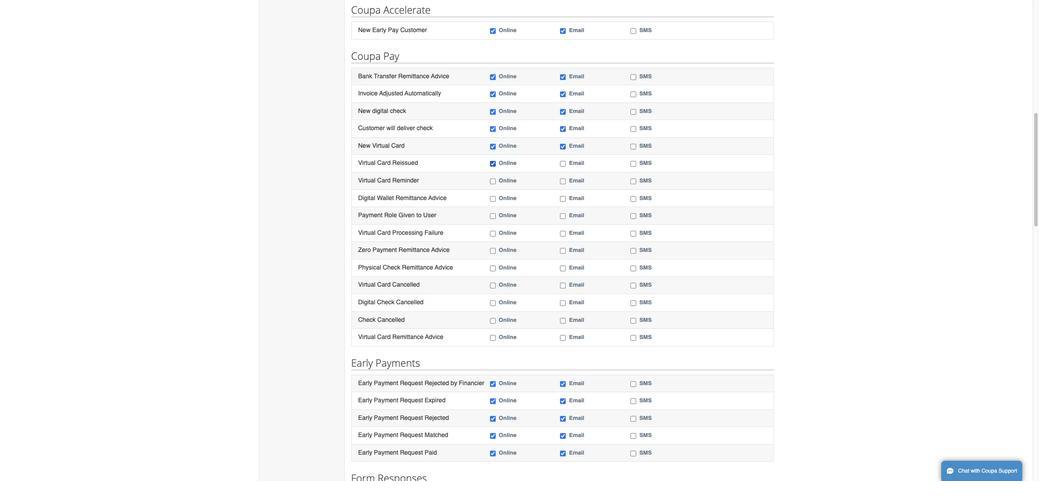 Task type: describe. For each thing, give the bounding box(es) containing it.
email for digital check cancelled
[[569, 300, 585, 306]]

remittance for payment
[[399, 247, 430, 254]]

online for early payment request matched
[[499, 433, 517, 439]]

rejected for early payment request rejected by financier
[[425, 380, 449, 387]]

physical
[[358, 264, 381, 271]]

invoice adjusted automatically
[[358, 90, 441, 97]]

user
[[423, 212, 436, 219]]

physical check remittance advice
[[358, 264, 453, 271]]

remittance for card
[[393, 334, 424, 341]]

virtual card remittance advice
[[358, 334, 444, 341]]

email for early payment request rejected by financier
[[569, 380, 585, 387]]

2 vertical spatial check
[[358, 316, 376, 324]]

early payment request matched
[[358, 432, 448, 439]]

zero
[[358, 247, 371, 254]]

cancelled for digital check cancelled
[[396, 299, 424, 306]]

bank
[[358, 73, 372, 80]]

automatically
[[405, 90, 441, 97]]

matched
[[425, 432, 448, 439]]

online for virtual card reissued
[[499, 160, 517, 167]]

remittance for wallet
[[396, 195, 427, 202]]

with
[[971, 469, 981, 475]]

early payment request rejected by financier
[[358, 380, 484, 387]]

bank transfer remittance advice
[[358, 73, 450, 80]]

invoice
[[358, 90, 378, 97]]

remittance for transfer
[[398, 73, 430, 80]]

expired
[[425, 397, 446, 404]]

new for new digital check
[[358, 107, 371, 114]]

card for cancelled
[[377, 282, 391, 289]]

payment for early payment request matched
[[374, 432, 398, 439]]

sms for new virtual card
[[640, 143, 652, 149]]

digital wallet remittance advice
[[358, 195, 447, 202]]

payment for early payment request expired
[[374, 397, 398, 404]]

online for physical check remittance advice
[[499, 265, 517, 271]]

payments
[[376, 356, 420, 370]]

sms for digital wallet remittance advice
[[640, 195, 652, 202]]

advice for bank transfer remittance advice
[[431, 73, 450, 80]]

email for new virtual card
[[569, 143, 585, 149]]

sms for virtual card remittance advice
[[640, 334, 652, 341]]

early payments
[[351, 356, 420, 370]]

virtual for virtual card cancelled
[[358, 282, 376, 289]]

support
[[999, 469, 1018, 475]]

email for virtual card cancelled
[[569, 282, 585, 289]]

check for physical
[[383, 264, 401, 271]]

reminder
[[393, 177, 419, 184]]

sms for early payment request expired
[[640, 398, 652, 404]]

email for new digital check
[[569, 108, 585, 114]]

transfer
[[374, 73, 397, 80]]

early payment request paid
[[358, 450, 437, 457]]

email for zero payment remittance advice
[[569, 247, 585, 254]]

email for bank transfer remittance advice
[[569, 73, 585, 80]]

will
[[387, 125, 395, 132]]

online for digital check cancelled
[[499, 300, 517, 306]]

sms for payment role given to user
[[640, 212, 652, 219]]

online for new early pay customer
[[499, 27, 517, 34]]

accelerate
[[384, 3, 431, 17]]

payment role given to user
[[358, 212, 436, 219]]

sms for zero payment remittance advice
[[640, 247, 652, 254]]

sms for invoice adjusted automatically
[[640, 90, 652, 97]]

virtual for virtual card reissued
[[358, 160, 376, 167]]

cancelled for virtual card cancelled
[[393, 282, 420, 289]]

request for early payment request paid
[[400, 450, 423, 457]]

to
[[417, 212, 422, 219]]

paid
[[425, 450, 437, 457]]

sms for check cancelled
[[640, 317, 652, 324]]

coupa inside button
[[982, 469, 998, 475]]

sms for early payment request matched
[[640, 433, 652, 439]]

by
[[451, 380, 457, 387]]

virtual for virtual card processing failure
[[358, 229, 376, 236]]

check for digital
[[377, 299, 395, 306]]

digital check cancelled
[[358, 299, 424, 306]]

processing
[[393, 229, 423, 236]]

wallet
[[377, 195, 394, 202]]

chat with coupa support button
[[942, 462, 1023, 482]]

online for early payment request expired
[[499, 398, 517, 404]]

chat with coupa support
[[959, 469, 1018, 475]]

coupa for coupa accelerate
[[351, 3, 381, 17]]

email for customer will deliver check
[[569, 125, 585, 132]]

1 vertical spatial pay
[[384, 49, 399, 63]]

financier
[[459, 380, 484, 387]]

sms for new early pay customer
[[640, 27, 652, 34]]

sms for early payment request rejected by financier
[[640, 380, 652, 387]]

sms for new digital check
[[640, 108, 652, 114]]

request for early payment request rejected by financier
[[400, 380, 423, 387]]

failure
[[425, 229, 444, 236]]

sms for digital check cancelled
[[640, 300, 652, 306]]

virtual for virtual card remittance advice
[[358, 334, 376, 341]]

early for early payment request matched
[[358, 432, 372, 439]]

early for early payment request paid
[[358, 450, 372, 457]]



Task type: locate. For each thing, give the bounding box(es) containing it.
check
[[383, 264, 401, 271], [377, 299, 395, 306], [358, 316, 376, 324]]

card down check cancelled
[[377, 334, 391, 341]]

check up "virtual card cancelled"
[[383, 264, 401, 271]]

1 rejected from the top
[[425, 380, 449, 387]]

sms for bank transfer remittance advice
[[640, 73, 652, 80]]

9 online from the top
[[499, 195, 517, 202]]

rejected for early payment request rejected
[[425, 415, 449, 422]]

22 email from the top
[[569, 450, 585, 457]]

card for remittance
[[377, 334, 391, 341]]

20 online from the top
[[499, 415, 517, 422]]

3 email from the top
[[569, 90, 585, 97]]

5 email from the top
[[569, 125, 585, 132]]

payment up early payment request rejected
[[374, 397, 398, 404]]

0 vertical spatial cancelled
[[393, 282, 420, 289]]

online
[[499, 27, 517, 34], [499, 73, 517, 80], [499, 90, 517, 97], [499, 108, 517, 114], [499, 125, 517, 132], [499, 143, 517, 149], [499, 160, 517, 167], [499, 178, 517, 184], [499, 195, 517, 202], [499, 212, 517, 219], [499, 230, 517, 236], [499, 247, 517, 254], [499, 265, 517, 271], [499, 282, 517, 289], [499, 300, 517, 306], [499, 317, 517, 324], [499, 334, 517, 341], [499, 380, 517, 387], [499, 398, 517, 404], [499, 415, 517, 422], [499, 433, 517, 439], [499, 450, 517, 457]]

21 online from the top
[[499, 433, 517, 439]]

new for new early pay customer
[[358, 26, 371, 34]]

1 vertical spatial check
[[417, 125, 433, 132]]

card down new virtual card in the left of the page
[[377, 160, 391, 167]]

9 email from the top
[[569, 195, 585, 202]]

cancelled
[[393, 282, 420, 289], [396, 299, 424, 306], [378, 316, 405, 324]]

14 sms from the top
[[640, 282, 652, 289]]

1 email from the top
[[569, 27, 585, 34]]

new up coupa pay
[[358, 26, 371, 34]]

digital
[[358, 195, 375, 202], [358, 299, 375, 306]]

2 digital from the top
[[358, 299, 375, 306]]

21 sms from the top
[[640, 433, 652, 439]]

2 email from the top
[[569, 73, 585, 80]]

18 sms from the top
[[640, 380, 652, 387]]

None checkbox
[[561, 28, 566, 34], [631, 74, 637, 80], [561, 109, 566, 115], [631, 109, 637, 115], [631, 127, 637, 132], [561, 144, 566, 150], [631, 144, 637, 150], [561, 161, 566, 167], [631, 161, 637, 167], [490, 179, 496, 185], [561, 179, 566, 185], [631, 179, 637, 185], [490, 196, 496, 202], [631, 196, 637, 202], [561, 214, 566, 219], [490, 231, 496, 237], [490, 249, 496, 254], [631, 249, 637, 254], [490, 266, 496, 272], [561, 266, 566, 272], [631, 266, 637, 272], [490, 283, 496, 289], [631, 283, 637, 289], [490, 301, 496, 307], [561, 301, 566, 307], [631, 301, 637, 307], [490, 318, 496, 324], [631, 318, 637, 324], [490, 336, 496, 341], [561, 336, 566, 341], [631, 336, 637, 341], [490, 382, 496, 387], [631, 382, 637, 387], [490, 399, 496, 405], [631, 399, 637, 405], [490, 417, 496, 422], [631, 417, 637, 422], [561, 434, 566, 440], [631, 434, 637, 440], [631, 451, 637, 457], [561, 28, 566, 34], [631, 74, 637, 80], [561, 109, 566, 115], [631, 109, 637, 115], [631, 127, 637, 132], [561, 144, 566, 150], [631, 144, 637, 150], [561, 161, 566, 167], [631, 161, 637, 167], [490, 179, 496, 185], [561, 179, 566, 185], [631, 179, 637, 185], [490, 196, 496, 202], [631, 196, 637, 202], [561, 214, 566, 219], [490, 231, 496, 237], [490, 249, 496, 254], [631, 249, 637, 254], [490, 266, 496, 272], [561, 266, 566, 272], [631, 266, 637, 272], [490, 283, 496, 289], [631, 283, 637, 289], [490, 301, 496, 307], [561, 301, 566, 307], [631, 301, 637, 307], [490, 318, 496, 324], [631, 318, 637, 324], [490, 336, 496, 341], [561, 336, 566, 341], [631, 336, 637, 341], [490, 382, 496, 387], [631, 382, 637, 387], [490, 399, 496, 405], [631, 399, 637, 405], [490, 417, 496, 422], [631, 417, 637, 422], [561, 434, 566, 440], [631, 434, 637, 440], [631, 451, 637, 457]]

2 rejected from the top
[[425, 415, 449, 422]]

22 sms from the top
[[640, 450, 652, 457]]

email for check cancelled
[[569, 317, 585, 324]]

5 online from the top
[[499, 125, 517, 132]]

1 vertical spatial digital
[[358, 299, 375, 306]]

16 sms from the top
[[640, 317, 652, 324]]

given
[[399, 212, 415, 219]]

1 vertical spatial cancelled
[[396, 299, 424, 306]]

sms for customer will deliver check
[[640, 125, 652, 132]]

3 online from the top
[[499, 90, 517, 97]]

17 email from the top
[[569, 334, 585, 341]]

early payment request rejected
[[358, 415, 449, 422]]

7 email from the top
[[569, 160, 585, 167]]

2 sms from the top
[[640, 73, 652, 80]]

10 email from the top
[[569, 212, 585, 219]]

0 horizontal spatial customer
[[358, 125, 385, 132]]

14 email from the top
[[569, 282, 585, 289]]

0 vertical spatial digital
[[358, 195, 375, 202]]

4 request from the top
[[400, 432, 423, 439]]

0 vertical spatial check
[[390, 107, 406, 114]]

early
[[372, 26, 386, 34], [351, 356, 373, 370], [358, 380, 372, 387], [358, 397, 372, 404], [358, 415, 372, 422], [358, 432, 372, 439], [358, 450, 372, 457]]

early up early payment request rejected
[[358, 397, 372, 404]]

request for early payment request rejected
[[400, 415, 423, 422]]

payment for zero payment remittance advice
[[373, 247, 397, 254]]

email for virtual card processing failure
[[569, 230, 585, 236]]

early left payments
[[351, 356, 373, 370]]

19 email from the top
[[569, 398, 585, 404]]

digital up check cancelled
[[358, 299, 375, 306]]

email for new early pay customer
[[569, 27, 585, 34]]

1 vertical spatial coupa
[[351, 49, 381, 63]]

7 sms from the top
[[640, 160, 652, 167]]

new for new virtual card
[[358, 142, 371, 149]]

request up early payment request rejected
[[400, 397, 423, 404]]

1 request from the top
[[400, 380, 423, 387]]

coupa for coupa pay
[[351, 49, 381, 63]]

16 online from the top
[[499, 317, 517, 324]]

21 email from the top
[[569, 433, 585, 439]]

card down customer will deliver check
[[391, 142, 405, 149]]

deliver
[[397, 125, 415, 132]]

advice for zero payment remittance advice
[[432, 247, 450, 254]]

remittance down zero payment remittance advice on the left bottom
[[402, 264, 433, 271]]

card for processing
[[377, 229, 391, 236]]

check down invoice adjusted automatically
[[390, 107, 406, 114]]

virtual down physical
[[358, 282, 376, 289]]

payment up early payment request paid
[[374, 432, 398, 439]]

virtual card cancelled
[[358, 282, 420, 289]]

11 sms from the top
[[640, 230, 652, 236]]

2 vertical spatial new
[[358, 142, 371, 149]]

8 sms from the top
[[640, 178, 652, 184]]

check cancelled
[[358, 316, 405, 324]]

early down coupa accelerate
[[372, 26, 386, 34]]

19 sms from the top
[[640, 398, 652, 404]]

online for check cancelled
[[499, 317, 517, 324]]

20 sms from the top
[[640, 415, 652, 422]]

15 online from the top
[[499, 300, 517, 306]]

email for digital wallet remittance advice
[[569, 195, 585, 202]]

6 sms from the top
[[640, 143, 652, 149]]

sms for virtual card cancelled
[[640, 282, 652, 289]]

customer down accelerate
[[400, 26, 427, 34]]

email for early payment request rejected
[[569, 415, 585, 422]]

remittance up given
[[396, 195, 427, 202]]

2 vertical spatial coupa
[[982, 469, 998, 475]]

new early pay customer
[[358, 26, 427, 34]]

online for virtual card remittance advice
[[499, 334, 517, 341]]

1 vertical spatial new
[[358, 107, 371, 114]]

12 sms from the top
[[640, 247, 652, 254]]

online for new virtual card
[[499, 143, 517, 149]]

4 online from the top
[[499, 108, 517, 114]]

coupa right with
[[982, 469, 998, 475]]

virtual up zero
[[358, 229, 376, 236]]

sms for physical check remittance advice
[[640, 265, 652, 271]]

4 email from the top
[[569, 108, 585, 114]]

request
[[400, 380, 423, 387], [400, 397, 423, 404], [400, 415, 423, 422], [400, 432, 423, 439], [400, 450, 423, 457]]

10 sms from the top
[[640, 212, 652, 219]]

rejected left by
[[425, 380, 449, 387]]

payment for early payment request rejected by financier
[[374, 380, 398, 387]]

2 vertical spatial cancelled
[[378, 316, 405, 324]]

virtual card reminder
[[358, 177, 419, 184]]

new virtual card
[[358, 142, 405, 149]]

22 online from the top
[[499, 450, 517, 457]]

online for virtual card cancelled
[[499, 282, 517, 289]]

virtual for virtual card reminder
[[358, 177, 376, 184]]

remittance down processing
[[399, 247, 430, 254]]

sms for virtual card reminder
[[640, 178, 652, 184]]

card down role
[[377, 229, 391, 236]]

remittance up payments
[[393, 334, 424, 341]]

payment down early payment request matched
[[374, 450, 398, 457]]

check down "virtual card cancelled"
[[377, 299, 395, 306]]

payment for early payment request rejected
[[374, 415, 398, 422]]

8 email from the top
[[569, 178, 585, 184]]

virtual up the "virtual card reissued"
[[372, 142, 390, 149]]

virtual down check cancelled
[[358, 334, 376, 341]]

3 sms from the top
[[640, 90, 652, 97]]

15 sms from the top
[[640, 300, 652, 306]]

5 sms from the top
[[640, 125, 652, 132]]

card up the digital check cancelled
[[377, 282, 391, 289]]

payment down 'early payments'
[[374, 380, 398, 387]]

new
[[358, 26, 371, 34], [358, 107, 371, 114], [358, 142, 371, 149]]

1 horizontal spatial check
[[417, 125, 433, 132]]

payment right zero
[[373, 247, 397, 254]]

online for virtual card reminder
[[499, 178, 517, 184]]

request up early payment request expired
[[400, 380, 423, 387]]

pay
[[388, 26, 399, 34], [384, 49, 399, 63]]

card for reminder
[[377, 177, 391, 184]]

online for payment role given to user
[[499, 212, 517, 219]]

0 vertical spatial pay
[[388, 26, 399, 34]]

early for early payment request rejected by financier
[[358, 380, 372, 387]]

virtual
[[372, 142, 390, 149], [358, 160, 376, 167], [358, 177, 376, 184], [358, 229, 376, 236], [358, 282, 376, 289], [358, 334, 376, 341]]

early down early payment request matched
[[358, 450, 372, 457]]

15 email from the top
[[569, 300, 585, 306]]

email for payment role given to user
[[569, 212, 585, 219]]

advice
[[431, 73, 450, 80], [429, 195, 447, 202], [432, 247, 450, 254], [435, 264, 453, 271], [425, 334, 444, 341]]

online for invoice adjusted automatically
[[499, 90, 517, 97]]

digital
[[372, 107, 389, 114]]

online for early payment request rejected by financier
[[499, 380, 517, 387]]

12 email from the top
[[569, 247, 585, 254]]

rejected up matched at the bottom left
[[425, 415, 449, 422]]

2 online from the top
[[499, 73, 517, 80]]

13 email from the top
[[569, 265, 585, 271]]

online for early payment request rejected
[[499, 415, 517, 422]]

0 vertical spatial coupa
[[351, 3, 381, 17]]

2 new from the top
[[358, 107, 371, 114]]

email for invoice adjusted automatically
[[569, 90, 585, 97]]

online for virtual card processing failure
[[499, 230, 517, 236]]

0 vertical spatial new
[[358, 26, 371, 34]]

advice for virtual card remittance advice
[[425, 334, 444, 341]]

16 email from the top
[[569, 317, 585, 324]]

virtual card processing failure
[[358, 229, 444, 236]]

1 vertical spatial customer
[[358, 125, 385, 132]]

1 online from the top
[[499, 27, 517, 34]]

email for early payment request matched
[[569, 433, 585, 439]]

19 online from the top
[[499, 398, 517, 404]]

rejected
[[425, 380, 449, 387], [425, 415, 449, 422]]

advice for physical check remittance advice
[[435, 264, 453, 271]]

zero payment remittance advice
[[358, 247, 450, 254]]

card
[[391, 142, 405, 149], [377, 160, 391, 167], [377, 177, 391, 184], [377, 229, 391, 236], [377, 282, 391, 289], [377, 334, 391, 341]]

payment down early payment request expired
[[374, 415, 398, 422]]

check right deliver
[[417, 125, 433, 132]]

6 email from the top
[[569, 143, 585, 149]]

virtual down new virtual card in the left of the page
[[358, 160, 376, 167]]

coupa up "bank"
[[351, 49, 381, 63]]

customer will deliver check
[[358, 125, 433, 132]]

1 sms from the top
[[640, 27, 652, 34]]

email for early payment request paid
[[569, 450, 585, 457]]

request up early payment request matched
[[400, 415, 423, 422]]

chat
[[959, 469, 970, 475]]

early down early payment request expired
[[358, 415, 372, 422]]

early payment request expired
[[358, 397, 446, 404]]

5 request from the top
[[400, 450, 423, 457]]

email
[[569, 27, 585, 34], [569, 73, 585, 80], [569, 90, 585, 97], [569, 108, 585, 114], [569, 125, 585, 132], [569, 143, 585, 149], [569, 160, 585, 167], [569, 178, 585, 184], [569, 195, 585, 202], [569, 212, 585, 219], [569, 230, 585, 236], [569, 247, 585, 254], [569, 265, 585, 271], [569, 282, 585, 289], [569, 300, 585, 306], [569, 317, 585, 324], [569, 334, 585, 341], [569, 380, 585, 387], [569, 398, 585, 404], [569, 415, 585, 422], [569, 433, 585, 439], [569, 450, 585, 457]]

14 online from the top
[[499, 282, 517, 289]]

payment left role
[[358, 212, 383, 219]]

new left digital
[[358, 107, 371, 114]]

coupa accelerate
[[351, 3, 431, 17]]

remittance for check
[[402, 264, 433, 271]]

18 email from the top
[[569, 380, 585, 387]]

0 horizontal spatial check
[[390, 107, 406, 114]]

online for new digital check
[[499, 108, 517, 114]]

17 sms from the top
[[640, 334, 652, 341]]

remittance
[[398, 73, 430, 80], [396, 195, 427, 202], [399, 247, 430, 254], [402, 264, 433, 271], [393, 334, 424, 341]]

card up wallet
[[377, 177, 391, 184]]

early for early payment request rejected
[[358, 415, 372, 422]]

12 online from the top
[[499, 247, 517, 254]]

4 sms from the top
[[640, 108, 652, 114]]

coupa up new early pay customer
[[351, 3, 381, 17]]

early up early payment request paid
[[358, 432, 372, 439]]

sms for virtual card processing failure
[[640, 230, 652, 236]]

coupa pay
[[351, 49, 399, 63]]

early for early payment request expired
[[358, 397, 372, 404]]

email for virtual card reminder
[[569, 178, 585, 184]]

11 email from the top
[[569, 230, 585, 236]]

1 vertical spatial rejected
[[425, 415, 449, 422]]

0 vertical spatial check
[[383, 264, 401, 271]]

13 sms from the top
[[640, 265, 652, 271]]

check
[[390, 107, 406, 114], [417, 125, 433, 132]]

1 vertical spatial check
[[377, 299, 395, 306]]

check down the digital check cancelled
[[358, 316, 376, 324]]

sms
[[640, 27, 652, 34], [640, 73, 652, 80], [640, 90, 652, 97], [640, 108, 652, 114], [640, 125, 652, 132], [640, 143, 652, 149], [640, 160, 652, 167], [640, 178, 652, 184], [640, 195, 652, 202], [640, 212, 652, 219], [640, 230, 652, 236], [640, 247, 652, 254], [640, 265, 652, 271], [640, 282, 652, 289], [640, 300, 652, 306], [640, 317, 652, 324], [640, 334, 652, 341], [640, 380, 652, 387], [640, 398, 652, 404], [640, 415, 652, 422], [640, 433, 652, 439], [640, 450, 652, 457]]

advice for digital wallet remittance advice
[[429, 195, 447, 202]]

early down 'early payments'
[[358, 380, 372, 387]]

13 online from the top
[[499, 265, 517, 271]]

10 online from the top
[[499, 212, 517, 219]]

request for early payment request expired
[[400, 397, 423, 404]]

reissued
[[393, 160, 418, 167]]

3 request from the top
[[400, 415, 423, 422]]

None checkbox
[[490, 28, 496, 34], [631, 28, 637, 34], [490, 74, 496, 80], [561, 74, 566, 80], [490, 92, 496, 97], [561, 92, 566, 97], [631, 92, 637, 97], [490, 109, 496, 115], [490, 127, 496, 132], [561, 127, 566, 132], [490, 144, 496, 150], [490, 161, 496, 167], [561, 196, 566, 202], [490, 214, 496, 219], [631, 214, 637, 219], [561, 231, 566, 237], [631, 231, 637, 237], [561, 249, 566, 254], [561, 283, 566, 289], [561, 318, 566, 324], [561, 382, 566, 387], [561, 399, 566, 405], [561, 417, 566, 422], [490, 434, 496, 440], [490, 451, 496, 457], [561, 451, 566, 457], [490, 28, 496, 34], [631, 28, 637, 34], [490, 74, 496, 80], [561, 74, 566, 80], [490, 92, 496, 97], [561, 92, 566, 97], [631, 92, 637, 97], [490, 109, 496, 115], [490, 127, 496, 132], [561, 127, 566, 132], [490, 144, 496, 150], [490, 161, 496, 167], [561, 196, 566, 202], [490, 214, 496, 219], [631, 214, 637, 219], [561, 231, 566, 237], [631, 231, 637, 237], [561, 249, 566, 254], [561, 283, 566, 289], [561, 318, 566, 324], [561, 382, 566, 387], [561, 399, 566, 405], [561, 417, 566, 422], [490, 434, 496, 440], [490, 451, 496, 457], [561, 451, 566, 457]]

pay down coupa accelerate
[[388, 26, 399, 34]]

2 request from the top
[[400, 397, 423, 404]]

early for early payments
[[351, 356, 373, 370]]

payment for early payment request paid
[[374, 450, 398, 457]]

cancelled down physical check remittance advice
[[393, 282, 420, 289]]

virtual down the "virtual card reissued"
[[358, 177, 376, 184]]

email for physical check remittance advice
[[569, 265, 585, 271]]

digital for digital check cancelled
[[358, 299, 375, 306]]

request for early payment request matched
[[400, 432, 423, 439]]

1 new from the top
[[358, 26, 371, 34]]

cancelled down "virtual card cancelled"
[[396, 299, 424, 306]]

new up the "virtual card reissued"
[[358, 142, 371, 149]]

request down early payment request matched
[[400, 450, 423, 457]]

18 online from the top
[[499, 380, 517, 387]]

online for early payment request paid
[[499, 450, 517, 457]]

sms for early payment request paid
[[640, 450, 652, 457]]

online for customer will deliver check
[[499, 125, 517, 132]]

adjusted
[[379, 90, 403, 97]]

email for virtual card reissued
[[569, 160, 585, 167]]

new digital check
[[358, 107, 406, 114]]

pay up transfer
[[384, 49, 399, 63]]

virtual card reissued
[[358, 160, 418, 167]]

payment
[[358, 212, 383, 219], [373, 247, 397, 254], [374, 380, 398, 387], [374, 397, 398, 404], [374, 415, 398, 422], [374, 432, 398, 439], [374, 450, 398, 457]]

email for early payment request expired
[[569, 398, 585, 404]]

11 online from the top
[[499, 230, 517, 236]]

customer left will
[[358, 125, 385, 132]]

3 new from the top
[[358, 142, 371, 149]]

role
[[384, 212, 397, 219]]

coupa
[[351, 3, 381, 17], [351, 49, 381, 63], [982, 469, 998, 475]]

1 digital from the top
[[358, 195, 375, 202]]

digital left wallet
[[358, 195, 375, 202]]

1 horizontal spatial customer
[[400, 26, 427, 34]]

online for zero payment remittance advice
[[499, 247, 517, 254]]

7 online from the top
[[499, 160, 517, 167]]

sms for early payment request rejected
[[640, 415, 652, 422]]

customer
[[400, 26, 427, 34], [358, 125, 385, 132]]

17 online from the top
[[499, 334, 517, 341]]

card for reissued
[[377, 160, 391, 167]]

20 email from the top
[[569, 415, 585, 422]]

cancelled down the digital check cancelled
[[378, 316, 405, 324]]

6 online from the top
[[499, 143, 517, 149]]

0 vertical spatial customer
[[400, 26, 427, 34]]

0 vertical spatial rejected
[[425, 380, 449, 387]]

8 online from the top
[[499, 178, 517, 184]]

online for bank transfer remittance advice
[[499, 73, 517, 80]]

9 sms from the top
[[640, 195, 652, 202]]

request down early payment request rejected
[[400, 432, 423, 439]]

remittance up automatically
[[398, 73, 430, 80]]



Task type: vqa. For each thing, say whether or not it's contained in the screenshot.
the topmost "Digital"
yes



